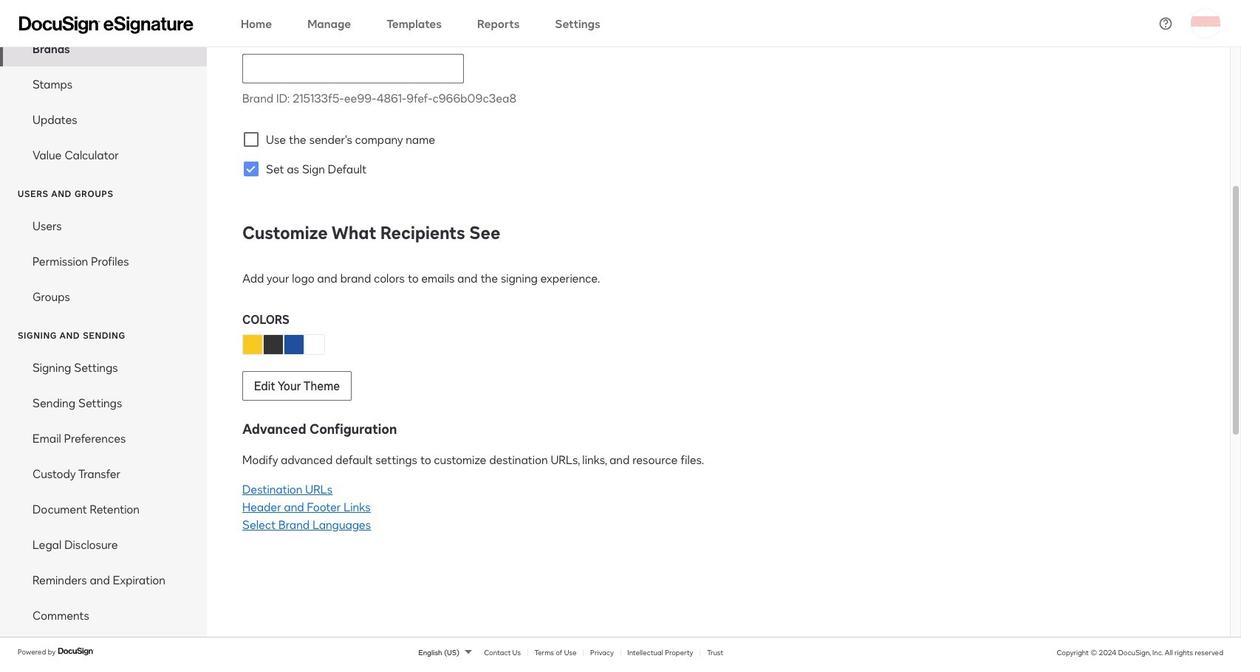 Task type: locate. For each thing, give the bounding box(es) containing it.
None text field
[[243, 55, 463, 83]]

docusign admin image
[[19, 16, 194, 34]]



Task type: describe. For each thing, give the bounding box(es) containing it.
account element
[[0, 0, 207, 173]]

users and groups element
[[0, 208, 207, 315]]

signing and sending element
[[0, 350, 207, 668]]

docusign image
[[58, 647, 95, 659]]

your uploaded profile image image
[[1191, 8, 1221, 38]]



Task type: vqa. For each thing, say whether or not it's contained in the screenshot.
'Integrations' element
no



